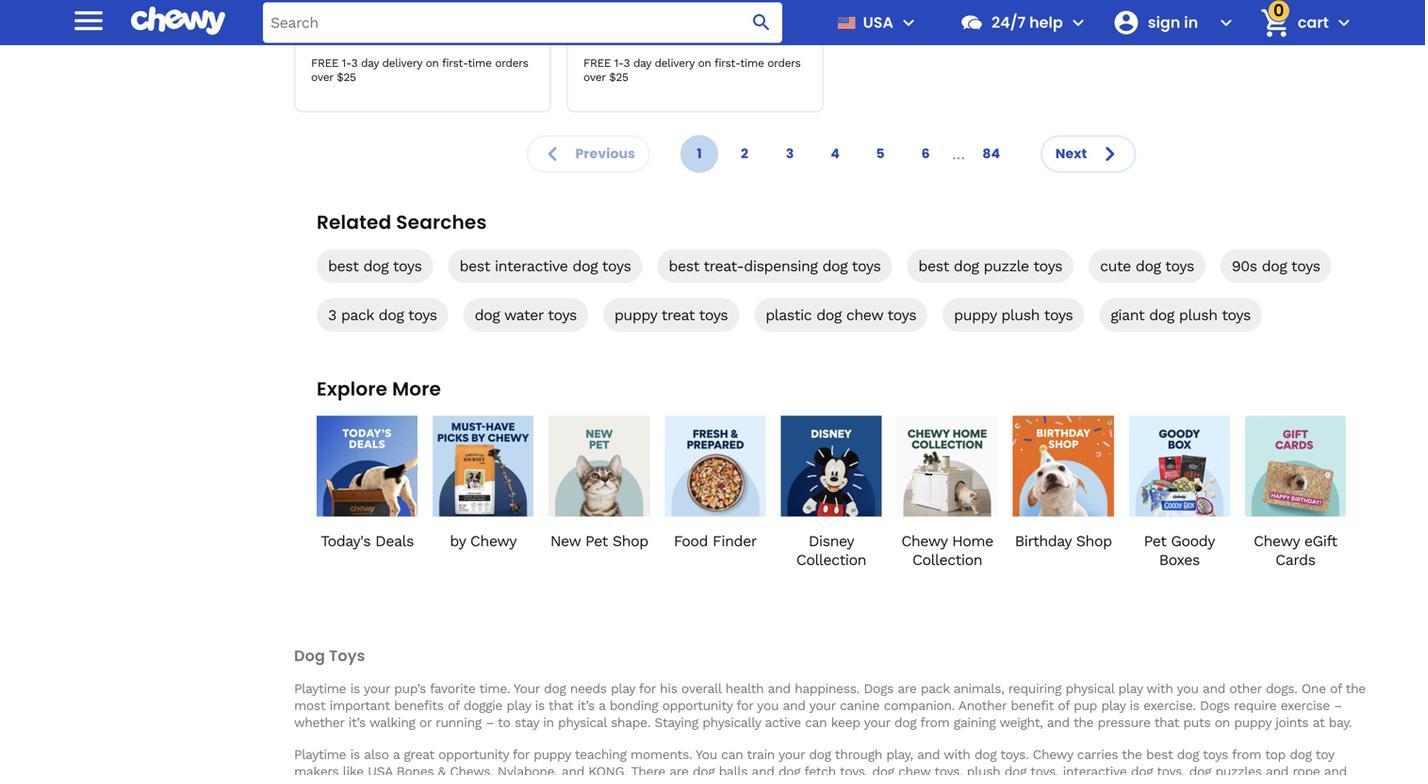 Task type: vqa. For each thing, say whether or not it's contained in the screenshot.
Choose slide to display. 'group' at top
no



Task type: describe. For each thing, give the bounding box(es) containing it.
dog right interactive
[[573, 257, 598, 275]]

food finder link
[[665, 416, 766, 570]]

0 horizontal spatial on
[[426, 57, 439, 70]]

chews,
[[450, 765, 494, 776]]

bay.
[[1329, 716, 1352, 731]]

1 free 1-3 day delivery on first-time orders over $25 from the left
[[311, 57, 528, 84]]

dog left water
[[475, 306, 500, 324]]

chewy inside chewy home collection
[[902, 533, 948, 551]]

play,
[[887, 748, 913, 763]]

playtime is your pup's favorite time. your dog needs play for his overall health and happiness. dogs are pack animals, requiring physical play with you and other dogs. one of the most important benefits of doggie play is that it's a bonding opportunity for you and your canine companion. another benefit of pup play is exercise. dogs require exercise – whether it's walking or running – to stay in physical shape. staying physically active can keep your dog from gaining weight, and the pressure that puts on puppy joints at bay.
[[294, 682, 1366, 731]]

puppy for puppy treat toys
[[615, 306, 657, 324]]

1 delivery from the left
[[382, 57, 422, 70]]

menu image
[[70, 2, 107, 39]]

active
[[765, 716, 801, 731]]

0 horizontal spatial egift
[[427, 13, 451, 26]]

in
[[543, 716, 554, 731]]

birthday shop image
[[1013, 416, 1114, 517]]

animals,
[[954, 682, 1004, 697]]

explore more
[[317, 376, 441, 403]]

84
[[983, 145, 1000, 163]]

water
[[504, 306, 544, 324]]

related
[[317, 209, 392, 236]]

physically
[[703, 716, 761, 731]]

is inside playtime is also a great opportunity for puppy teaching moments. you can train your dog through play, and with dog toys. chewy carries the best dog toys from top dog toy makers like usa bones & chews,
[[350, 748, 360, 763]]

puppy inside playtime is also a great opportunity for puppy teaching moments. you can train your dog through play, and with dog toys. chewy carries the best dog toys from top dog toy makers like usa bones & chews,
[[534, 748, 571, 763]]

toys up the puppy treat toys link
[[602, 257, 631, 275]]

treat
[[662, 306, 695, 324]]

1 horizontal spatial that
[[1155, 716, 1179, 731]]

2 orders from the left
[[768, 57, 801, 70]]

1 horizontal spatial you
[[1177, 682, 1199, 697]]

keep
[[831, 716, 860, 731]]

1 day from the left
[[361, 57, 379, 70]]

chewy inside chewy egift cards
[[1254, 533, 1300, 551]]

dog toys
[[294, 646, 365, 667]]

new pet shop image
[[549, 416, 650, 517]]

best for best dog puzzle toys
[[919, 257, 949, 275]]

toys right the "treat"
[[699, 306, 728, 324]]

2 get from the left
[[654, 13, 672, 26]]

best treat-dispensing dog toys link
[[657, 249, 892, 283]]

food finder image
[[665, 416, 766, 517]]

in
[[1184, 12, 1199, 33]]

dog up "most"
[[294, 646, 325, 667]]

treat-
[[704, 257, 744, 275]]

cute dog toys
[[1100, 257, 1194, 275]]

1 $30 from the left
[[403, 13, 423, 26]]

usa inside playtime is also a great opportunity for puppy teaching moments. you can train your dog through play, and with dog toys. chewy carries the best dog toys from top dog toy makers like usa bones & chews,
[[368, 765, 392, 776]]

great
[[404, 748, 434, 763]]

dog down companion.
[[895, 716, 917, 731]]

by chewy link
[[433, 416, 534, 570]]

puppy for puppy plush toys
[[954, 306, 997, 324]]

2 free 1-3 day delivery on first-time orders over $25 from the left
[[584, 57, 801, 84]]

3 pack dog toys
[[328, 306, 437, 324]]

1 horizontal spatial egift
[[699, 13, 724, 26]]

another
[[959, 699, 1007, 714]]

collection inside the disney collection link
[[797, 552, 867, 570]]

happiness.
[[795, 682, 860, 697]]

dog right giant
[[1149, 306, 1175, 324]]

dog water toys
[[475, 306, 577, 324]]

1 $100, from the left
[[352, 13, 378, 26]]

best for best treat-dispensing dog toys
[[669, 257, 699, 275]]

new pet shop link
[[549, 416, 650, 570]]

chewy home collection image
[[897, 416, 998, 517]]

2 link
[[726, 135, 764, 173]]

2 day from the left
[[633, 57, 651, 70]]

usa inside popup button
[[863, 12, 894, 33]]

a inside playtime is also a great opportunity for puppy teaching moments. you can train your dog through play, and with dog toys. chewy carries the best dog toys from top dog toy makers like usa bones & chews,
[[393, 748, 400, 763]]

2 code: from the left
[[587, 27, 616, 41]]

best
[[1146, 748, 1173, 763]]

menu image
[[897, 11, 920, 34]]

joints
[[1276, 716, 1309, 731]]

needs
[[570, 682, 607, 697]]

2 $100, from the left
[[624, 13, 651, 26]]

your up the important
[[364, 682, 390, 697]]

best for best interactive dog toys
[[460, 257, 490, 275]]

pack inside 'playtime is your pup's favorite time. your dog needs play for his overall health and happiness. dogs are pack animals, requiring physical play with you and other dogs. one of the most important benefits of doggie play is that it's a bonding opportunity for you and your canine companion. another benefit of pup play is exercise. dogs require exercise – whether it's walking or running – to stay in physical shape. staying physically active can keep your dog from gaining weight, and the pressure that puts on puppy joints at bay.'
[[921, 682, 950, 697]]

food finder
[[674, 533, 757, 551]]

2 horizontal spatial the
[[1346, 682, 1366, 697]]

0 horizontal spatial you
[[757, 699, 779, 714]]

with inside 'playtime is your pup's favorite time. your dog needs play for his overall health and happiness. dogs are pack animals, requiring physical play with you and other dogs. one of the most important benefits of doggie play is that it's a bonding opportunity for you and your canine companion. another benefit of pup play is exercise. dogs require exercise – whether it's walking or running – to stay in physical shape. staying physically active can keep your dog from gaining weight, and the pressure that puts on puppy joints at bay.'
[[1147, 682, 1173, 697]]

sign in link
[[1105, 0, 1211, 45]]

1 horizontal spatial on
[[698, 57, 711, 70]]

…
[[952, 145, 965, 163]]

&
[[438, 765, 446, 776]]

favorite
[[430, 682, 476, 697]]

pressure
[[1098, 716, 1151, 731]]

sign in
[[1148, 12, 1199, 33]]

6 link
[[907, 135, 945, 173]]

staying
[[655, 716, 698, 731]]

1 get from the left
[[382, 13, 400, 26]]

0 horizontal spatial that
[[549, 699, 573, 714]]

1 orders from the left
[[495, 57, 528, 70]]

bonding
[[610, 699, 658, 714]]

Search text field
[[263, 2, 782, 43]]

through
[[835, 748, 882, 763]]

your
[[514, 682, 540, 697]]

today's
[[321, 533, 371, 551]]

finder
[[713, 533, 757, 551]]

at
[[1313, 716, 1325, 731]]

new
[[550, 533, 581, 551]]

one
[[1302, 682, 1326, 697]]

2
[[741, 145, 749, 163]]

dog right best
[[1177, 748, 1199, 763]]

toy
[[1316, 748, 1334, 763]]

0 vertical spatial dogs
[[864, 682, 894, 697]]

1 free from the left
[[311, 57, 339, 70]]

toys up chew
[[852, 257, 881, 275]]

2 spend $100, get $30 egift card with code: newyear from the left
[[587, 13, 778, 41]]

benefits
[[394, 699, 444, 714]]

dog inside 'link'
[[817, 306, 842, 324]]

1 horizontal spatial physical
[[1066, 682, 1114, 697]]

dogs.
[[1266, 682, 1298, 697]]

help
[[1030, 12, 1063, 33]]

1 horizontal spatial for
[[639, 682, 656, 697]]

shape.
[[611, 716, 651, 731]]

food
[[674, 533, 708, 551]]

today's deals
[[321, 533, 414, 551]]

next link
[[1041, 135, 1136, 173]]

from inside 'playtime is your pup's favorite time. your dog needs play for his overall health and happiness. dogs are pack animals, requiring physical play with you and other dogs. one of the most important benefits of doggie play is that it's a bonding opportunity for you and your canine companion. another benefit of pup play is exercise. dogs require exercise – whether it's walking or running – to stay in physical shape. staying physically active can keep your dog from gaining weight, and the pressure that puts on puppy joints at bay.'
[[920, 716, 950, 731]]

submit search image
[[750, 11, 773, 34]]

other
[[1230, 682, 1262, 697]]

goody box image
[[1129, 416, 1230, 517]]

1 spend from the left
[[315, 13, 348, 26]]

giant dog plush toys
[[1111, 306, 1251, 324]]

toys inside playtime is also a great opportunity for puppy teaching moments. you can train your dog through play, and with dog toys. chewy carries the best dog toys from top dog toy makers like usa bones & chews,
[[1203, 748, 1228, 763]]

1 horizontal spatial of
[[1058, 699, 1070, 714]]

1 $25 from the left
[[337, 71, 356, 84]]

chewy home collection
[[902, 533, 994, 570]]

explore
[[317, 376, 388, 403]]

on inside 'playtime is your pup's favorite time. your dog needs play for his overall health and happiness. dogs are pack animals, requiring physical play with you and other dogs. one of the most important benefits of doggie play is that it's a bonding opportunity for you and your canine companion. another benefit of pup play is exercise. dogs require exercise – whether it's walking or running – to stay in physical shape. staying physically active can keep your dog from gaining weight, and the pressure that puts on puppy joints at bay.'
[[1215, 716, 1230, 731]]

pup's
[[394, 682, 426, 697]]

24/7 help
[[992, 12, 1063, 33]]

dog left toys.
[[975, 748, 997, 763]]

chewy egift cards link
[[1245, 416, 1346, 570]]

playtime for most
[[294, 682, 346, 697]]

chewy egift cards
[[1254, 533, 1338, 570]]

2 first- from the left
[[715, 57, 740, 70]]

home
[[952, 533, 994, 551]]

running
[[436, 716, 482, 731]]

can inside playtime is also a great opportunity for puppy teaching moments. you can train your dog through play, and with dog toys. chewy carries the best dog toys from top dog toy makers like usa bones & chews,
[[721, 748, 743, 763]]

birthday shop link
[[1013, 416, 1114, 570]]

shop inside "link"
[[613, 533, 648, 551]]

toys inside 'link'
[[888, 306, 917, 324]]

giant
[[1111, 306, 1145, 324]]

your down "canine"
[[864, 716, 891, 731]]

pet inside pet goody boxes
[[1144, 533, 1167, 551]]

5
[[876, 145, 885, 163]]

collection inside chewy home collection
[[913, 552, 983, 570]]

from inside playtime is also a great opportunity for puppy teaching moments. you can train your dog through play, and with dog toys. chewy carries the best dog toys from top dog toy makers like usa bones & chews,
[[1232, 748, 1262, 763]]

help menu image
[[1067, 11, 1090, 34]]

toys right puzzle
[[1034, 257, 1063, 275]]

pup
[[1074, 699, 1097, 714]]

1 plush from the left
[[1002, 306, 1040, 324]]

opportunity inside 'playtime is your pup's favorite time. your dog needs play for his overall health and happiness. dogs are pack animals, requiring physical play with you and other dogs. one of the most important benefits of doggie play is that it's a bonding opportunity for you and your canine companion. another benefit of pup play is exercise. dogs require exercise – whether it's walking or running – to stay in physical shape. staying physically active can keep your dog from gaining weight, and the pressure that puts on puppy joints at bay.'
[[662, 699, 733, 714]]

with inside playtime is also a great opportunity for puppy teaching moments. you can train your dog through play, and with dog toys. chewy carries the best dog toys from top dog toy makers like usa bones & chews,
[[944, 748, 971, 763]]

items image
[[1259, 6, 1292, 39]]

0 horizontal spatial pack
[[341, 306, 374, 324]]

best dog toys link
[[317, 249, 433, 283]]

pet goody boxes link
[[1129, 416, 1230, 570]]

time.
[[479, 682, 510, 697]]

90s dog toys
[[1232, 257, 1321, 275]]

2 $30 from the left
[[676, 13, 696, 26]]

is up the important
[[350, 682, 360, 697]]

dog up "plastic dog chew toys"
[[823, 257, 848, 275]]

cart
[[1298, 12, 1329, 33]]

2 delivery from the left
[[655, 57, 695, 70]]



Task type: locate. For each thing, give the bounding box(es) containing it.
first- down search "text box"
[[442, 57, 468, 70]]

0 horizontal spatial for
[[513, 748, 530, 763]]

5 link
[[862, 135, 900, 173]]

0 horizontal spatial day
[[361, 57, 379, 70]]

you up "exercise."
[[1177, 682, 1199, 697]]

benefit
[[1011, 699, 1054, 714]]

puppy
[[1234, 716, 1272, 731], [534, 748, 571, 763]]

carries
[[1077, 748, 1118, 763]]

canine
[[840, 699, 880, 714]]

1 playtime from the top
[[294, 682, 346, 697]]

toys for cute dog toys
[[1166, 257, 1194, 275]]

best down searches
[[460, 257, 490, 275]]

1 horizontal spatial pack
[[921, 682, 950, 697]]

0 vertical spatial physical
[[1066, 682, 1114, 697]]

toys for dog water toys
[[548, 306, 577, 324]]

2 vertical spatial for
[[513, 748, 530, 763]]

the up bay.
[[1346, 682, 1366, 697]]

best treat-dispensing dog toys
[[669, 257, 881, 275]]

1 horizontal spatial get
[[654, 13, 672, 26]]

– up bay.
[[1334, 699, 1343, 714]]

1 best from the left
[[328, 257, 359, 275]]

your
[[364, 682, 390, 697], [809, 699, 836, 714], [864, 716, 891, 731], [779, 748, 805, 763]]

1 horizontal spatial from
[[1232, 748, 1262, 763]]

a right also
[[393, 748, 400, 763]]

2 time from the left
[[740, 57, 764, 70]]

3 pack dog toys link
[[317, 298, 448, 332]]

dogs up "canine"
[[864, 682, 894, 697]]

puppy plush toys link
[[943, 298, 1085, 332]]

toys left giant
[[1044, 306, 1073, 324]]

physical up pup
[[1066, 682, 1114, 697]]

doggie
[[464, 699, 503, 714]]

best for best dog toys
[[328, 257, 359, 275]]

playtime for makers
[[294, 748, 346, 763]]

0 vertical spatial a
[[599, 699, 606, 714]]

1 collection from the left
[[797, 552, 867, 570]]

birthday shop
[[1015, 533, 1112, 551]]

weight,
[[1000, 716, 1043, 731]]

chew
[[846, 306, 883, 324]]

0 horizontal spatial spend $100, get $30 egift card with code: newyear
[[315, 13, 505, 41]]

2 spend from the left
[[587, 13, 621, 26]]

1 horizontal spatial pet
[[1144, 533, 1167, 551]]

1 spend $100, get $30 egift card with code: newyear from the left
[[315, 13, 505, 41]]

account menu image
[[1215, 11, 1238, 34]]

1 horizontal spatial collection
[[913, 552, 983, 570]]

puppy inside 'playtime is your pup's favorite time. your dog needs play for his overall health and happiness. dogs are pack animals, requiring physical play with you and other dogs. one of the most important benefits of doggie play is that it's a bonding opportunity for you and your canine companion. another benefit of pup play is exercise. dogs require exercise – whether it's walking or running – to stay in physical shape. staying physically active can keep your dog from gaining weight, and the pressure that puts on puppy joints at bay.'
[[1234, 716, 1272, 731]]

dog down best dog toys
[[379, 306, 404, 324]]

that down "exercise."
[[1155, 716, 1179, 731]]

toys inside 3 pack dog toys link
[[408, 306, 437, 324]]

today's deals image
[[317, 416, 418, 517]]

pet goody boxes
[[1144, 533, 1215, 570]]

toys down related searches
[[393, 257, 422, 275]]

the left best
[[1122, 748, 1142, 763]]

are
[[898, 682, 917, 697]]

1 horizontal spatial plush
[[1179, 306, 1218, 324]]

chewy
[[470, 533, 517, 551], [902, 533, 948, 551], [1254, 533, 1300, 551], [1033, 748, 1073, 763]]

0 vertical spatial opportunity
[[662, 699, 733, 714]]

1 horizontal spatial puppy
[[954, 306, 997, 324]]

pack up companion.
[[921, 682, 950, 697]]

1 vertical spatial from
[[1232, 748, 1262, 763]]

puppy left the "treat"
[[615, 306, 657, 324]]

toys down best dog toys
[[408, 306, 437, 324]]

1 horizontal spatial dogs
[[1200, 699, 1230, 714]]

and inside playtime is also a great opportunity for puppy teaching moments. you can train your dog through play, and with dog toys. chewy carries the best dog toys from top dog toy makers like usa bones & chews,
[[917, 748, 940, 763]]

0 horizontal spatial first-
[[442, 57, 468, 70]]

for down the health
[[737, 699, 753, 714]]

0 horizontal spatial delivery
[[382, 57, 422, 70]]

1 horizontal spatial delivery
[[655, 57, 695, 70]]

2 free from the left
[[584, 57, 611, 70]]

usa left menu image
[[863, 12, 894, 33]]

1 horizontal spatial newyear
[[619, 27, 672, 41]]

gift cards image
[[1245, 416, 1346, 517]]

your right train
[[779, 748, 805, 763]]

0 horizontal spatial spend
[[315, 13, 348, 26]]

best dog puzzle toys
[[919, 257, 1063, 275]]

goody
[[1171, 533, 1215, 551]]

1 shop from the left
[[613, 533, 648, 551]]

makers
[[294, 765, 339, 776]]

playtime
[[294, 682, 346, 697], [294, 748, 346, 763]]

0 horizontal spatial opportunity
[[439, 748, 509, 763]]

chewy right by
[[470, 533, 517, 551]]

cart link
[[1253, 0, 1329, 45]]

0 horizontal spatial card
[[455, 13, 479, 26]]

2 collection from the left
[[913, 552, 983, 570]]

related searches
[[317, 209, 487, 236]]

toys right "90s" at right top
[[1292, 257, 1321, 275]]

4 best from the left
[[919, 257, 949, 275]]

is up "in"
[[535, 699, 545, 714]]

toys up giant dog plush toys
[[1166, 257, 1194, 275]]

0 horizontal spatial from
[[920, 716, 950, 731]]

2 vertical spatial the
[[1122, 748, 1142, 763]]

0 horizontal spatial of
[[448, 699, 459, 714]]

cart menu image
[[1333, 11, 1356, 34]]

1 horizontal spatial opportunity
[[662, 699, 733, 714]]

1 horizontal spatial orders
[[768, 57, 801, 70]]

of right one
[[1330, 682, 1342, 697]]

0 vertical spatial it's
[[578, 699, 595, 714]]

shop
[[613, 533, 648, 551], [1076, 533, 1112, 551]]

plastic dog chew toys
[[766, 306, 917, 324]]

pet inside "link"
[[585, 533, 608, 551]]

1 horizontal spatial card
[[727, 13, 752, 26]]

is up the like
[[350, 748, 360, 763]]

1 vertical spatial can
[[721, 748, 743, 763]]

–
[[1334, 699, 1343, 714], [486, 716, 494, 731]]

1 puppy from the left
[[615, 306, 657, 324]]

1 vertical spatial opportunity
[[439, 748, 509, 763]]

0 horizontal spatial free
[[311, 57, 339, 70]]

1 vertical spatial for
[[737, 699, 753, 714]]

dog right cute
[[1136, 257, 1161, 275]]

bones
[[397, 765, 434, 776]]

for left his
[[639, 682, 656, 697]]

puppy down "in"
[[534, 748, 571, 763]]

plush down puzzle
[[1002, 306, 1040, 324]]

0 vertical spatial from
[[920, 716, 950, 731]]

you up active
[[757, 699, 779, 714]]

the down pup
[[1074, 716, 1094, 731]]

1 vertical spatial physical
[[558, 716, 607, 731]]

toys right water
[[548, 306, 577, 324]]

0 horizontal spatial over
[[311, 71, 333, 84]]

1 time from the left
[[468, 57, 492, 70]]

chewy home image
[[131, 0, 225, 42]]

shop left food
[[613, 533, 648, 551]]

plush right giant
[[1179, 306, 1218, 324]]

orders down submit search image
[[768, 57, 801, 70]]

2 pet from the left
[[1144, 533, 1167, 551]]

orders
[[495, 57, 528, 70], [768, 57, 801, 70]]

usa down also
[[368, 765, 392, 776]]

a down the needs
[[599, 699, 606, 714]]

it's down the important
[[348, 716, 366, 731]]

best left puzzle
[[919, 257, 949, 275]]

that up "in"
[[549, 699, 573, 714]]

Product search field
[[263, 2, 782, 43]]

1 vertical spatial puppy
[[534, 748, 571, 763]]

puppy down require at the right of the page
[[1234, 716, 1272, 731]]

most
[[294, 699, 326, 714]]

1 horizontal spatial free 1-3 day delivery on first-time orders over $25
[[584, 57, 801, 84]]

cute
[[1100, 257, 1131, 275]]

it's down the needs
[[578, 699, 595, 714]]

1 newyear from the left
[[347, 27, 399, 41]]

0 horizontal spatial it's
[[348, 716, 366, 731]]

chewy support image
[[960, 10, 984, 35]]

1 horizontal spatial $25
[[609, 71, 628, 84]]

1 horizontal spatial $30
[[676, 13, 696, 26]]

– left to
[[486, 716, 494, 731]]

the inside playtime is also a great opportunity for puppy teaching moments. you can train your dog through play, and with dog toys. chewy carries the best dog toys from top dog toy makers like usa bones & chews,
[[1122, 748, 1142, 763]]

puppy down best dog puzzle toys
[[954, 306, 997, 324]]

dog down related
[[363, 257, 389, 275]]

0 vertical spatial for
[[639, 682, 656, 697]]

giant dog plush toys link
[[1100, 298, 1262, 332]]

opportunity down overall
[[662, 699, 733, 714]]

playtime inside 'playtime is your pup's favorite time. your dog needs play for his overall health and happiness. dogs are pack animals, requiring physical play with you and other dogs. one of the most important benefits of doggie play is that it's a bonding opportunity for you and your canine companion. another benefit of pup play is exercise. dogs require exercise – whether it's walking or running – to stay in physical shape. staying physically active can keep your dog from gaining weight, and the pressure that puts on puppy joints at bay.'
[[294, 682, 346, 697]]

1 code: from the left
[[315, 27, 343, 41]]

for inside playtime is also a great opportunity for puppy teaching moments. you can train your dog through play, and with dog toys. chewy carries the best dog toys from top dog toy makers like usa bones & chews,
[[513, 748, 530, 763]]

1 vertical spatial –
[[486, 716, 494, 731]]

dog right your
[[544, 682, 566, 697]]

1 horizontal spatial shop
[[1076, 533, 1112, 551]]

2 card from the left
[[727, 13, 752, 26]]

toys right chew
[[888, 306, 917, 324]]

1 vertical spatial it's
[[348, 716, 366, 731]]

2 shop from the left
[[1076, 533, 1112, 551]]

1 pet from the left
[[585, 533, 608, 551]]

2 1- from the left
[[614, 57, 624, 70]]

1 first- from the left
[[442, 57, 468, 70]]

exercise.
[[1144, 699, 1196, 714]]

next
[[1056, 145, 1087, 163]]

puzzle
[[984, 257, 1029, 275]]

playtime is also a great opportunity for puppy teaching moments. you can train your dog through play, and with dog toys. chewy carries the best dog toys from top dog toy makers like usa bones & chews,
[[294, 748, 1334, 776]]

time down search "text box"
[[468, 57, 492, 70]]

best down related
[[328, 257, 359, 275]]

disney collection image
[[781, 416, 882, 517]]

2 newyear from the left
[[619, 27, 672, 41]]

for down stay
[[513, 748, 530, 763]]

time
[[468, 57, 492, 70], [740, 57, 764, 70]]

2 horizontal spatial of
[[1330, 682, 1342, 697]]

a inside 'playtime is your pup's favorite time. your dog needs play for his overall health and happiness. dogs are pack animals, requiring physical play with you and other dogs. one of the most important benefits of doggie play is that it's a bonding opportunity for you and your canine companion. another benefit of pup play is exercise. dogs require exercise – whether it's walking or running – to stay in physical shape. staying physically active can keep your dog from gaining weight, and the pressure that puts on puppy joints at bay.'
[[599, 699, 606, 714]]

0 horizontal spatial can
[[721, 748, 743, 763]]

0 horizontal spatial 1-
[[342, 57, 351, 70]]

more
[[392, 376, 441, 403]]

teaching
[[575, 748, 627, 763]]

opportunity up chews,
[[439, 748, 509, 763]]

top
[[1265, 748, 1286, 763]]

1 vertical spatial you
[[757, 699, 779, 714]]

chewy inside playtime is also a great opportunity for puppy teaching moments. you can train your dog through play, and with dog toys. chewy carries the best dog toys from top dog toy makers like usa bones & chews,
[[1033, 748, 1073, 763]]

0 vertical spatial usa
[[863, 12, 894, 33]]

delivery
[[382, 57, 422, 70], [655, 57, 695, 70]]

2 horizontal spatial for
[[737, 699, 753, 714]]

opportunity
[[662, 699, 733, 714], [439, 748, 509, 763]]

dog left chew
[[817, 306, 842, 324]]

1 horizontal spatial usa
[[863, 12, 894, 33]]

2 $25 from the left
[[609, 71, 628, 84]]

0 horizontal spatial physical
[[558, 716, 607, 731]]

code:
[[315, 27, 343, 41], [587, 27, 616, 41]]

to
[[498, 716, 510, 731]]

searches
[[396, 209, 487, 236]]

3 best from the left
[[669, 257, 699, 275]]

1 horizontal spatial –
[[1334, 699, 1343, 714]]

egift
[[427, 13, 451, 26], [699, 13, 724, 26], [1305, 533, 1338, 551]]

his
[[660, 682, 677, 697]]

is
[[350, 682, 360, 697], [535, 699, 545, 714], [1130, 699, 1140, 714], [350, 748, 360, 763]]

card
[[455, 13, 479, 26], [727, 13, 752, 26]]

0 horizontal spatial the
[[1074, 716, 1094, 731]]

toys for 90s dog toys
[[1292, 257, 1321, 275]]

1 horizontal spatial the
[[1122, 748, 1142, 763]]

you
[[696, 748, 717, 763]]

collection down home
[[913, 552, 983, 570]]

toys inside 90s dog toys link
[[1292, 257, 1321, 275]]

1 horizontal spatial can
[[805, 716, 827, 731]]

pack
[[341, 306, 374, 324], [921, 682, 950, 697]]

gaining
[[954, 716, 996, 731]]

1 vertical spatial usa
[[368, 765, 392, 776]]

toys
[[1166, 257, 1194, 275], [1292, 257, 1321, 275], [408, 306, 437, 324], [548, 306, 577, 324], [1203, 748, 1228, 763]]

by chewy image
[[433, 416, 534, 517]]

dog right "90s" at right top
[[1262, 257, 1287, 275]]

toys inside 'cute dog toys' link
[[1166, 257, 1194, 275]]

can right you
[[721, 748, 743, 763]]

1 vertical spatial that
[[1155, 716, 1179, 731]]

0 vertical spatial the
[[1346, 682, 1366, 697]]

puppy
[[615, 306, 657, 324], [954, 306, 997, 324]]

1 horizontal spatial $100,
[[624, 13, 651, 26]]

0 horizontal spatial free 1-3 day delivery on first-time orders over $25
[[311, 57, 528, 84]]

spend
[[315, 13, 348, 26], [587, 13, 621, 26]]

playtime up "most"
[[294, 682, 346, 697]]

toys inside dog water toys link
[[548, 306, 577, 324]]

0 vertical spatial puppy
[[1234, 716, 1272, 731]]

dispensing
[[744, 257, 818, 275]]

disney collection
[[797, 533, 867, 570]]

it's
[[578, 699, 595, 714], [348, 716, 366, 731]]

of left pup
[[1058, 699, 1070, 714]]

6
[[922, 145, 930, 163]]

disney collection link
[[781, 416, 882, 570]]

shop right birthday
[[1076, 533, 1112, 551]]

dog left through
[[809, 748, 831, 763]]

toys up the important
[[329, 646, 365, 667]]

chewy right toys.
[[1033, 748, 1073, 763]]

0 horizontal spatial a
[[393, 748, 400, 763]]

playtime up makers
[[294, 748, 346, 763]]

4
[[831, 145, 840, 163]]

1-
[[342, 57, 351, 70], [614, 57, 624, 70]]

your down happiness.
[[809, 699, 836, 714]]

1 horizontal spatial puppy
[[1234, 716, 1272, 731]]

2 best from the left
[[460, 257, 490, 275]]

from down companion.
[[920, 716, 950, 731]]

0 horizontal spatial –
[[486, 716, 494, 731]]

orders down search "text box"
[[495, 57, 528, 70]]

1 vertical spatial a
[[393, 748, 400, 763]]

1 horizontal spatial it's
[[578, 699, 595, 714]]

2 over from the left
[[584, 71, 606, 84]]

can inside 'playtime is your pup's favorite time. your dog needs play for his overall health and happiness. dogs are pack animals, requiring physical play with you and other dogs. one of the most important benefits of doggie play is that it's a bonding opportunity for you and your canine companion. another benefit of pup play is exercise. dogs require exercise – whether it's walking or running – to stay in physical shape. staying physically active can keep your dog from gaining weight, and the pressure that puts on puppy joints at bay.'
[[805, 716, 827, 731]]

2 plush from the left
[[1179, 306, 1218, 324]]

1 vertical spatial pack
[[921, 682, 950, 697]]

chewy up cards
[[1254, 533, 1300, 551]]

0 horizontal spatial get
[[382, 13, 400, 26]]

of down favorite
[[448, 699, 459, 714]]

cards
[[1276, 552, 1316, 570]]

pet up the boxes
[[1144, 533, 1167, 551]]

90s dog toys link
[[1221, 249, 1332, 283]]

0 horizontal spatial newyear
[[347, 27, 399, 41]]

opportunity inside playtime is also a great opportunity for puppy teaching moments. you can train your dog through play, and with dog toys. chewy carries the best dog toys from top dog toy makers like usa bones & chews,
[[439, 748, 509, 763]]

1 over from the left
[[311, 71, 333, 84]]

1 horizontal spatial code:
[[587, 27, 616, 41]]

with
[[482, 13, 505, 26], [755, 13, 778, 26], [1147, 682, 1173, 697], [944, 748, 971, 763]]

0 vertical spatial playtime
[[294, 682, 346, 697]]

4 link
[[817, 135, 854, 173]]

2 playtime from the top
[[294, 748, 346, 763]]

dog left toy
[[1290, 748, 1312, 763]]

90s
[[1232, 257, 1257, 275]]

1 horizontal spatial over
[[584, 71, 606, 84]]

physical right "in"
[[558, 716, 607, 731]]

0 vertical spatial can
[[805, 716, 827, 731]]

0 horizontal spatial $25
[[337, 71, 356, 84]]

best interactive dog toys link
[[448, 249, 642, 283]]

0 horizontal spatial pet
[[585, 533, 608, 551]]

1 card from the left
[[455, 13, 479, 26]]

0 horizontal spatial puppy
[[534, 748, 571, 763]]

can left keep
[[805, 716, 827, 731]]

dogs
[[864, 682, 894, 697], [1200, 699, 1230, 714]]

0 horizontal spatial usa
[[368, 765, 392, 776]]

0 vertical spatial –
[[1334, 699, 1343, 714]]

1 horizontal spatial a
[[599, 699, 606, 714]]

is up pressure
[[1130, 699, 1140, 714]]

toys down puts
[[1203, 748, 1228, 763]]

toys down "90s" at right top
[[1222, 306, 1251, 324]]

plastic
[[766, 306, 812, 324]]

chewy home collection link
[[897, 416, 998, 570]]

can
[[805, 716, 827, 731], [721, 748, 743, 763]]

collection down disney
[[797, 552, 867, 570]]

1 horizontal spatial time
[[740, 57, 764, 70]]

2 puppy from the left
[[954, 306, 997, 324]]

important
[[330, 699, 390, 714]]

playtime inside playtime is also a great opportunity for puppy teaching moments. you can train your dog through play, and with dog toys. chewy carries the best dog toys from top dog toy makers like usa bones & chews,
[[294, 748, 346, 763]]

1 1- from the left
[[342, 57, 351, 70]]

2 horizontal spatial on
[[1215, 716, 1230, 731]]

egift inside chewy egift cards
[[1305, 533, 1338, 551]]

toys
[[393, 257, 422, 275], [602, 257, 631, 275], [852, 257, 881, 275], [1034, 257, 1063, 275], [699, 306, 728, 324], [888, 306, 917, 324], [1044, 306, 1073, 324], [1222, 306, 1251, 324], [329, 646, 365, 667]]

pack down best dog toys
[[341, 306, 374, 324]]

first- up 2 link in the right top of the page
[[715, 57, 740, 70]]

from left top
[[1232, 748, 1262, 763]]

dog left puzzle
[[954, 257, 979, 275]]

newyear
[[347, 27, 399, 41], [619, 27, 672, 41]]

1 horizontal spatial first-
[[715, 57, 740, 70]]

time down submit search image
[[740, 57, 764, 70]]

interactive
[[495, 257, 568, 275]]

your inside playtime is also a great opportunity for puppy teaching moments. you can train your dog through play, and with dog toys. chewy carries the best dog toys from top dog toy makers like usa bones & chews,
[[779, 748, 805, 763]]

today's deals link
[[317, 416, 418, 570]]

chewy left home
[[902, 533, 948, 551]]

1 horizontal spatial 1-
[[614, 57, 624, 70]]

by
[[450, 533, 466, 551]]

dogs up puts
[[1200, 699, 1230, 714]]

sign
[[1148, 12, 1181, 33]]

like
[[343, 765, 364, 776]]

plastic dog chew toys link
[[754, 298, 928, 332]]

1 horizontal spatial day
[[633, 57, 651, 70]]

best left treat-
[[669, 257, 699, 275]]

1 horizontal spatial spend $100, get $30 egift card with code: newyear
[[587, 13, 778, 41]]

0 horizontal spatial dogs
[[864, 682, 894, 697]]

pet right new
[[585, 533, 608, 551]]



